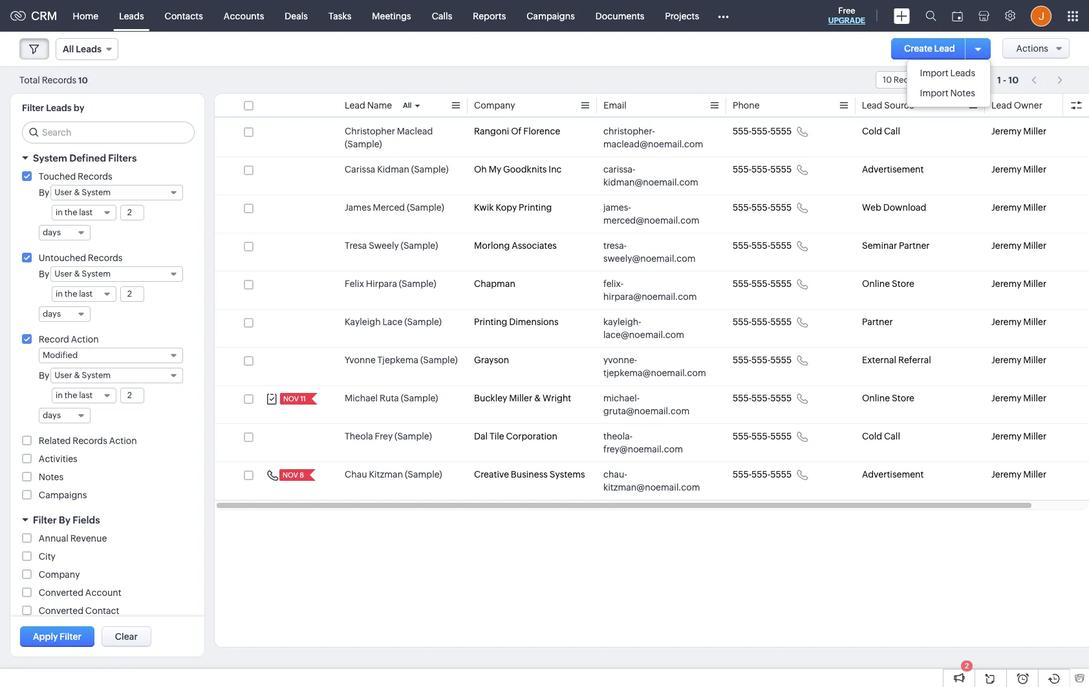 Task type: describe. For each thing, give the bounding box(es) containing it.
total
[[19, 75, 40, 85]]

crm link
[[10, 9, 57, 23]]

seminar partner
[[863, 241, 930, 251]]

creative business systems
[[474, 470, 585, 480]]

business
[[511, 470, 548, 480]]

related
[[39, 436, 71, 447]]

days field for untouched
[[39, 307, 91, 322]]

carissa
[[345, 164, 376, 175]]

(sample) for carissa kidman (sample)
[[411, 164, 449, 175]]

by inside filter by fields dropdown button
[[59, 515, 71, 526]]

filter leads by
[[22, 103, 84, 113]]

10 for total records 10
[[78, 75, 88, 85]]

nov 11
[[283, 395, 306, 403]]

tresa-
[[604, 241, 627, 251]]

nov 8
[[283, 472, 304, 480]]

search element
[[918, 0, 945, 32]]

per
[[928, 75, 941, 85]]

records for untouched
[[88, 253, 123, 263]]

row group containing christopher maclead (sample)
[[215, 119, 1090, 501]]

deals link
[[275, 0, 318, 31]]

store for felix- hirpara@noemail.com
[[892, 279, 915, 289]]

christopher-
[[604, 126, 656, 137]]

filter for filter by fields
[[33, 515, 57, 526]]

jeremy for tresa- sweely@noemail.com
[[992, 241, 1022, 251]]

in the last field for touched
[[52, 205, 116, 221]]

kayleigh lace (sample) link
[[345, 316, 442, 329]]

5555 for chau- kitzman@noemail.com
[[771, 470, 792, 480]]

jeremy miller for carissa- kidman@noemail.com
[[992, 164, 1047, 175]]

1 vertical spatial campaigns
[[39, 491, 87, 501]]

miller for theola- frey@noemail.com
[[1024, 432, 1047, 442]]

kitzman
[[369, 470, 403, 480]]

yvonne- tjepkema@noemail.com
[[604, 355, 707, 379]]

create lead
[[905, 43, 956, 54]]

10 records per page
[[883, 75, 962, 85]]

systems
[[550, 470, 585, 480]]

all for all
[[403, 102, 412, 109]]

phone
[[733, 100, 760, 111]]

system for touched records user & system field
[[82, 188, 111, 197]]

filter by fields
[[33, 515, 100, 526]]

online for felix- hirpara@noemail.com
[[863, 279, 891, 289]]

carissa-
[[604, 164, 636, 175]]

jeremy for james- merced@noemail.com
[[992, 203, 1022, 213]]

jeremy for michael- gruta@noemail.com
[[992, 393, 1022, 404]]

james-
[[604, 203, 631, 213]]

profile image
[[1032, 6, 1052, 26]]

system inside "dropdown button"
[[33, 153, 67, 164]]

buckley miller & wright
[[474, 393, 572, 404]]

carissa- kidman@noemail.com
[[604, 164, 699, 188]]

theola
[[345, 432, 373, 442]]

sweely@noemail.com
[[604, 254, 696, 264]]

theola- frey@noemail.com link
[[604, 430, 707, 456]]

3 user & system from the top
[[55, 371, 111, 381]]

store for michael- gruta@noemail.com
[[892, 393, 915, 404]]

3 in the last from the top
[[56, 391, 93, 401]]

clear
[[115, 632, 138, 643]]

kitzman@noemail.com
[[604, 483, 701, 493]]

user & system for touched
[[55, 188, 111, 197]]

create menu image
[[894, 8, 911, 24]]

miller for kayleigh- lace@noemail.com
[[1024, 317, 1047, 327]]

online for michael- gruta@noemail.com
[[863, 393, 891, 404]]

merced@noemail.com
[[604, 216, 700, 226]]

10 Records Per Page field
[[876, 71, 979, 89]]

5555 for theola- frey@noemail.com
[[771, 432, 792, 442]]

carissa kidman (sample)
[[345, 164, 449, 175]]

nov for michael
[[283, 395, 299, 403]]

555-555-5555 for chau- kitzman@noemail.com
[[733, 470, 792, 480]]

user for untouched
[[55, 269, 72, 279]]

nov for chau
[[283, 472, 298, 480]]

(sample) for felix hirpara (sample)
[[399, 279, 437, 289]]

tresa sweely (sample) link
[[345, 239, 438, 252]]

advertisement for carissa- kidman@noemail.com
[[863, 164, 924, 175]]

free upgrade
[[829, 6, 866, 25]]

miller for chau- kitzman@noemail.com
[[1024, 470, 1047, 480]]

3 user from the top
[[55, 371, 72, 381]]

jeremy miller for felix- hirpara@noemail.com
[[992, 279, 1047, 289]]

1 vertical spatial partner
[[863, 317, 894, 327]]

printing dimensions
[[474, 317, 559, 327]]

kidman
[[377, 164, 410, 175]]

3 in from the top
[[56, 391, 63, 401]]

theola frey (sample) link
[[345, 430, 432, 443]]

3 days field from the top
[[39, 408, 91, 424]]

online store for michael- gruta@noemail.com
[[863, 393, 915, 404]]

jeremy miller for james- merced@noemail.com
[[992, 203, 1047, 213]]

system for 1st user & system field from the bottom of the page
[[82, 371, 111, 381]]

michael
[[345, 393, 378, 404]]

home link
[[63, 0, 109, 31]]

in the last field for untouched
[[52, 287, 116, 302]]

maclead
[[397, 126, 433, 137]]

web
[[863, 203, 882, 213]]

(sample) for james merced (sample)
[[407, 203, 444, 213]]

buckley
[[474, 393, 508, 404]]

tasks link
[[318, 0, 362, 31]]

lead for lead source
[[863, 100, 883, 111]]

calendar image
[[953, 11, 964, 21]]

tresa- sweely@noemail.com
[[604, 241, 696, 264]]

leads for import leads
[[951, 68, 976, 78]]

5555 for michael- gruta@noemail.com
[[771, 393, 792, 404]]

external referral
[[863, 355, 932, 366]]

sweely
[[369, 241, 399, 251]]

lead source
[[863, 100, 915, 111]]

1 horizontal spatial action
[[109, 436, 137, 447]]

5555 for christopher- maclead@noemail.com
[[771, 126, 792, 137]]

3 last from the top
[[79, 391, 93, 401]]

jeremy miller for tresa- sweely@noemail.com
[[992, 241, 1047, 251]]

reports
[[473, 11, 506, 21]]

(sample) for chau kitzman (sample)
[[405, 470, 442, 480]]

apply filter
[[33, 632, 81, 643]]

profile element
[[1024, 0, 1060, 31]]

import leads link
[[908, 63, 991, 83]]

555-555-5555 for yvonne- tjepkema@noemail.com
[[733, 355, 792, 366]]

call for christopher- maclead@noemail.com
[[885, 126, 901, 137]]

untouched records
[[39, 253, 123, 263]]

records for related
[[73, 436, 107, 447]]

555-555-5555 for theola- frey@noemail.com
[[733, 432, 792, 442]]

kwik
[[474, 203, 494, 213]]

5555 for felix- hirpara@noemail.com
[[771, 279, 792, 289]]

meetings
[[372, 11, 411, 21]]

maclead@noemail.com
[[604, 139, 704, 149]]

-
[[1004, 75, 1007, 85]]

cold for christopher- maclead@noemail.com
[[863, 126, 883, 137]]

filter by fields button
[[10, 509, 205, 532]]

upgrade
[[829, 16, 866, 25]]

import leads
[[921, 68, 976, 78]]

yvonne-
[[604, 355, 638, 366]]

miller for james- merced@noemail.com
[[1024, 203, 1047, 213]]

page
[[943, 75, 962, 85]]

theola frey (sample)
[[345, 432, 432, 442]]

create menu element
[[887, 0, 918, 31]]

tjepkema
[[378, 355, 419, 366]]

jeremy for christopher- maclead@noemail.com
[[992, 126, 1022, 137]]

& for untouched records user & system field
[[74, 269, 80, 279]]

user for touched
[[55, 188, 72, 197]]

1 horizontal spatial partner
[[900, 241, 930, 251]]

user & system field for touched records
[[51, 185, 183, 201]]

(sample) for michael ruta (sample)
[[401, 393, 438, 404]]

michael- gruta@noemail.com link
[[604, 392, 707, 418]]

nov 8 link
[[280, 470, 305, 481]]

converted account
[[39, 588, 121, 599]]

records for 10
[[894, 75, 926, 85]]

yvonne tjepkema (sample)
[[345, 355, 458, 366]]

carissa- kidman@noemail.com link
[[604, 163, 707, 189]]

miller for tresa- sweely@noemail.com
[[1024, 241, 1047, 251]]

5555 for james- merced@noemail.com
[[771, 203, 792, 213]]

apply
[[33, 632, 58, 643]]

lead for lead name
[[345, 100, 366, 111]]

kidman@noemail.com
[[604, 177, 699, 188]]

user & system field for untouched records
[[51, 267, 183, 282]]

dal tile corporation
[[474, 432, 558, 442]]

associates
[[512, 241, 557, 251]]

jeremy miller for kayleigh- lace@noemail.com
[[992, 317, 1047, 327]]

the for untouched
[[65, 289, 77, 299]]

miller for christopher- maclead@noemail.com
[[1024, 126, 1047, 137]]

converted for converted contact
[[39, 606, 84, 617]]

import for import notes
[[921, 88, 949, 98]]

email
[[604, 100, 627, 111]]

leads for filter leads by
[[46, 103, 72, 113]]

accounts
[[224, 11, 264, 21]]

last for untouched
[[79, 289, 93, 299]]

record
[[39, 335, 69, 345]]

import notes link
[[908, 83, 991, 104]]

tasks
[[329, 11, 352, 21]]

jeremy for chau- kitzman@noemail.com
[[992, 470, 1022, 480]]

christopher
[[345, 126, 395, 137]]

carissa kidman (sample) link
[[345, 163, 449, 176]]

search image
[[926, 10, 937, 21]]

michael ruta (sample) link
[[345, 392, 438, 405]]



Task type: locate. For each thing, give the bounding box(es) containing it.
nov left 8
[[283, 472, 298, 480]]

10
[[1009, 75, 1019, 85], [883, 75, 893, 85], [78, 75, 88, 85]]

advertisement
[[863, 164, 924, 175], [863, 470, 924, 480]]

leads for all leads
[[76, 44, 102, 54]]

lace
[[383, 317, 403, 327]]

0 vertical spatial cold
[[863, 126, 883, 137]]

campaigns up filter by fields
[[39, 491, 87, 501]]

2 online from the top
[[863, 393, 891, 404]]

7 555-555-5555 from the top
[[733, 355, 792, 366]]

0 vertical spatial campaigns
[[527, 11, 575, 21]]

user & system
[[55, 188, 111, 197], [55, 269, 111, 279], [55, 371, 111, 381]]

555-555-5555 for kayleigh- lace@noemail.com
[[733, 317, 792, 327]]

in the last for touched
[[56, 208, 93, 217]]

2 vertical spatial filter
[[60, 632, 81, 643]]

in the last for untouched
[[56, 289, 93, 299]]

1 horizontal spatial all
[[403, 102, 412, 109]]

nov left the 11 on the left bottom of the page
[[283, 395, 299, 403]]

morlong
[[474, 241, 510, 251]]

(sample) for tresa sweely (sample)
[[401, 241, 438, 251]]

by for untouched records user & system field
[[39, 269, 49, 280]]

days field
[[39, 225, 91, 241], [39, 307, 91, 322], [39, 408, 91, 424]]

(sample) right kitzman
[[405, 470, 442, 480]]

0 vertical spatial nov
[[283, 395, 299, 403]]

dal
[[474, 432, 488, 442]]

lead up import leads on the top right of the page
[[935, 43, 956, 54]]

1 vertical spatial in the last field
[[52, 287, 116, 302]]

notes down activities
[[39, 472, 63, 483]]

555-555-5555 for carissa- kidman@noemail.com
[[733, 164, 792, 175]]

nov inside nov 8 link
[[283, 472, 298, 480]]

& for touched records user & system field
[[74, 188, 80, 197]]

hirpara
[[366, 279, 397, 289]]

in down modified
[[56, 391, 63, 401]]

user down 'untouched'
[[55, 269, 72, 279]]

by for touched records user & system field
[[39, 188, 49, 198]]

All Leads field
[[56, 38, 118, 60]]

filter for filter leads by
[[22, 103, 44, 113]]

online store down seminar partner
[[863, 279, 915, 289]]

nov inside nov 11 link
[[283, 395, 299, 403]]

1 horizontal spatial printing
[[519, 203, 552, 213]]

leads left by
[[46, 103, 72, 113]]

3 in the last field from the top
[[52, 388, 116, 404]]

days field for touched
[[39, 225, 91, 241]]

felix hirpara (sample)
[[345, 279, 437, 289]]

james merced (sample)
[[345, 203, 444, 213]]

1 advertisement from the top
[[863, 164, 924, 175]]

1 vertical spatial printing
[[474, 317, 508, 327]]

1 jeremy from the top
[[992, 126, 1022, 137]]

revenue
[[70, 534, 107, 544]]

user
[[55, 188, 72, 197], [55, 269, 72, 279], [55, 371, 72, 381]]

1 vertical spatial notes
[[39, 472, 63, 483]]

the for touched
[[65, 208, 77, 217]]

2 advertisement from the top
[[863, 470, 924, 480]]

2 user & system from the top
[[55, 269, 111, 279]]

8 5555 from the top
[[771, 393, 792, 404]]

(sample) right tjepkema
[[421, 355, 458, 366]]

referral
[[899, 355, 932, 366]]

1 vertical spatial last
[[79, 289, 93, 299]]

jeremy miller for theola- frey@noemail.com
[[992, 432, 1047, 442]]

jeremy miller for yvonne- tjepkema@noemail.com
[[992, 355, 1047, 366]]

3 the from the top
[[65, 391, 77, 401]]

0 vertical spatial last
[[79, 208, 93, 217]]

4 jeremy miller from the top
[[992, 241, 1047, 251]]

1 vertical spatial online
[[863, 393, 891, 404]]

in the last field
[[52, 205, 116, 221], [52, 287, 116, 302], [52, 388, 116, 404]]

records right 'untouched'
[[88, 253, 123, 263]]

(sample) right sweely
[[401, 241, 438, 251]]

miller for felix- hirpara@noemail.com
[[1024, 279, 1047, 289]]

rangoni
[[474, 126, 510, 137]]

2 days field from the top
[[39, 307, 91, 322]]

10 up lead source at the right
[[883, 75, 893, 85]]

1 cold call from the top
[[863, 126, 901, 137]]

online down seminar
[[863, 279, 891, 289]]

external
[[863, 355, 897, 366]]

10 inside field
[[883, 75, 893, 85]]

0 horizontal spatial printing
[[474, 317, 508, 327]]

0 vertical spatial days
[[43, 228, 61, 238]]

lead left source
[[863, 100, 883, 111]]

meetings link
[[362, 0, 422, 31]]

3 555-555-5555 from the top
[[733, 203, 792, 213]]

records for touched
[[78, 172, 112, 182]]

call for theola- frey@noemail.com
[[885, 432, 901, 442]]

in the last down modified
[[56, 391, 93, 401]]

system down the modified field
[[82, 371, 111, 381]]

company up rangoni
[[474, 100, 516, 111]]

0 horizontal spatial partner
[[863, 317, 894, 327]]

in for untouched
[[56, 289, 63, 299]]

converted for converted account
[[39, 588, 84, 599]]

5 5555 from the top
[[771, 279, 792, 289]]

chau kitzman (sample) link
[[345, 469, 442, 481]]

& down modified
[[74, 371, 80, 381]]

8 jeremy from the top
[[992, 393, 1022, 404]]

contacts link
[[154, 0, 213, 31]]

filter inside "button"
[[60, 632, 81, 643]]

(sample) inside 'link'
[[407, 203, 444, 213]]

name
[[367, 100, 392, 111]]

the down touched records at the top of the page
[[65, 208, 77, 217]]

(sample) inside christopher maclead (sample)
[[345, 139, 382, 149]]

free
[[839, 6, 856, 16]]

1 vertical spatial company
[[39, 570, 80, 581]]

0 vertical spatial the
[[65, 208, 77, 217]]

notes inside import notes link
[[951, 88, 976, 98]]

tjepkema@noemail.com
[[604, 368, 707, 379]]

user down touched
[[55, 188, 72, 197]]

555-555-5555 for tresa- sweely@noemail.com
[[733, 241, 792, 251]]

inc
[[549, 164, 562, 175]]

6 555-555-5555 from the top
[[733, 317, 792, 327]]

0 vertical spatial in
[[56, 208, 63, 217]]

1 horizontal spatial company
[[474, 100, 516, 111]]

7 jeremy from the top
[[992, 355, 1022, 366]]

online store down external referral
[[863, 393, 915, 404]]

1 online from the top
[[863, 279, 891, 289]]

days field up related
[[39, 408, 91, 424]]

import notes
[[921, 88, 976, 98]]

(sample) right the merced
[[407, 203, 444, 213]]

4 555-555-5555 from the top
[[733, 241, 792, 251]]

2 vertical spatial in the last
[[56, 391, 93, 401]]

1 5555 from the top
[[771, 126, 792, 137]]

1 vertical spatial user & system field
[[51, 267, 183, 282]]

partner
[[900, 241, 930, 251], [863, 317, 894, 327]]

2 vertical spatial days field
[[39, 408, 91, 424]]

10 5555 from the top
[[771, 470, 792, 480]]

0 vertical spatial store
[[892, 279, 915, 289]]

2 vertical spatial last
[[79, 391, 93, 401]]

9 5555 from the top
[[771, 432, 792, 442]]

system for untouched records user & system field
[[82, 269, 111, 279]]

jeremy for felix- hirpara@noemail.com
[[992, 279, 1022, 289]]

0 vertical spatial user & system
[[55, 188, 111, 197]]

2 the from the top
[[65, 289, 77, 299]]

1 vertical spatial store
[[892, 393, 915, 404]]

all up maclead
[[403, 102, 412, 109]]

(sample) right hirpara on the left of the page
[[399, 279, 437, 289]]

lead
[[935, 43, 956, 54], [345, 100, 366, 111], [863, 100, 883, 111], [992, 100, 1013, 111]]

0 vertical spatial user
[[55, 188, 72, 197]]

lead down 1 at the top right
[[992, 100, 1013, 111]]

miller for yvonne- tjepkema@noemail.com
[[1024, 355, 1047, 366]]

2 555-555-5555 from the top
[[733, 164, 792, 175]]

partner right seminar
[[900, 241, 930, 251]]

leads down home
[[76, 44, 102, 54]]

days for untouched records
[[43, 309, 61, 319]]

contacts
[[165, 11, 203, 21]]

1 user & system field from the top
[[51, 185, 183, 201]]

campaigns right reports
[[527, 11, 575, 21]]

felix- hirpara@noemail.com
[[604, 279, 697, 302]]

1 horizontal spatial 10
[[883, 75, 893, 85]]

in down touched
[[56, 208, 63, 217]]

system down 'untouched records'
[[82, 269, 111, 279]]

create
[[905, 43, 933, 54]]

fields
[[73, 515, 100, 526]]

leads up import notes link
[[951, 68, 976, 78]]

cold call for christopher- maclead@noemail.com
[[863, 126, 901, 137]]

2 cold from the top
[[863, 432, 883, 442]]

5555
[[771, 126, 792, 137], [771, 164, 792, 175], [771, 203, 792, 213], [771, 241, 792, 251], [771, 279, 792, 289], [771, 317, 792, 327], [771, 355, 792, 366], [771, 393, 792, 404], [771, 432, 792, 442], [771, 470, 792, 480]]

james- merced@noemail.com
[[604, 203, 700, 226]]

lead inside create lead button
[[935, 43, 956, 54]]

lead left name at the left top
[[345, 100, 366, 111]]

None text field
[[121, 206, 144, 220], [121, 287, 144, 302], [121, 389, 144, 403], [121, 206, 144, 220], [121, 287, 144, 302], [121, 389, 144, 403]]

lead for lead owner
[[992, 100, 1013, 111]]

user & system field down filters at the left top of page
[[51, 185, 183, 201]]

1 vertical spatial in
[[56, 289, 63, 299]]

0 vertical spatial printing
[[519, 203, 552, 213]]

1 cold from the top
[[863, 126, 883, 137]]

days field up record action
[[39, 307, 91, 322]]

1 online store from the top
[[863, 279, 915, 289]]

0 vertical spatial filter
[[22, 103, 44, 113]]

10 555-555-5555 from the top
[[733, 470, 792, 480]]

cold call for theola- frey@noemail.com
[[863, 432, 901, 442]]

ruta
[[380, 393, 399, 404]]

in the last
[[56, 208, 93, 217], [56, 289, 93, 299], [56, 391, 93, 401]]

10 jeremy from the top
[[992, 470, 1022, 480]]

jeremy miller for michael- gruta@noemail.com
[[992, 393, 1047, 404]]

hirpara@noemail.com
[[604, 292, 697, 302]]

filter inside dropdown button
[[33, 515, 57, 526]]

3 jeremy miller from the top
[[992, 203, 1047, 213]]

0 vertical spatial all
[[63, 44, 74, 54]]

5555 for carissa- kidman@noemail.com
[[771, 164, 792, 175]]

3 user & system field from the top
[[51, 368, 183, 384]]

1 vertical spatial days field
[[39, 307, 91, 322]]

(sample) for theola frey (sample)
[[395, 432, 432, 442]]

0 horizontal spatial notes
[[39, 472, 63, 483]]

555-555-5555 for christopher- maclead@noemail.com
[[733, 126, 792, 137]]

0 vertical spatial in the last
[[56, 208, 93, 217]]

7 5555 from the top
[[771, 355, 792, 366]]

in the last down 'untouched records'
[[56, 289, 93, 299]]

company down city
[[39, 570, 80, 581]]

0 vertical spatial online store
[[863, 279, 915, 289]]

0 vertical spatial online
[[863, 279, 891, 289]]

0 vertical spatial partner
[[900, 241, 930, 251]]

calls
[[432, 11, 453, 21]]

last for touched
[[79, 208, 93, 217]]

Search text field
[[23, 122, 194, 143]]

chau-
[[604, 470, 628, 480]]

in the last field down touched records at the top of the page
[[52, 205, 116, 221]]

user & system down 'untouched records'
[[55, 269, 111, 279]]

1 vertical spatial advertisement
[[863, 470, 924, 480]]

10 right -
[[1009, 75, 1019, 85]]

record action
[[39, 335, 99, 345]]

(sample) down christopher
[[345, 139, 382, 149]]

records up 'filter leads by'
[[42, 75, 77, 85]]

1 vertical spatial online store
[[863, 393, 915, 404]]

by up "annual revenue"
[[59, 515, 71, 526]]

10 inside total records 10
[[78, 75, 88, 85]]

advertisement for chau- kitzman@noemail.com
[[863, 470, 924, 480]]

wright
[[543, 393, 572, 404]]

2 in the last from the top
[[56, 289, 93, 299]]

owner
[[1015, 100, 1043, 111]]

9 555-555-5555 from the top
[[733, 432, 792, 442]]

9 jeremy miller from the top
[[992, 432, 1047, 442]]

records down defined
[[78, 172, 112, 182]]

filter right "apply"
[[60, 632, 81, 643]]

1 555-555-5555 from the top
[[733, 126, 792, 137]]

2 vertical spatial in
[[56, 391, 63, 401]]

1 in from the top
[[56, 208, 63, 217]]

1 vertical spatial converted
[[39, 606, 84, 617]]

system defined filters
[[33, 153, 137, 164]]

1 call from the top
[[885, 126, 901, 137]]

6 jeremy miller from the top
[[992, 317, 1047, 327]]

jeremy miller for chau- kitzman@noemail.com
[[992, 470, 1047, 480]]

in
[[56, 208, 63, 217], [56, 289, 63, 299], [56, 391, 63, 401]]

3 jeremy from the top
[[992, 203, 1022, 213]]

2 horizontal spatial 10
[[1009, 75, 1019, 85]]

5555 for kayleigh- lace@noemail.com
[[771, 317, 792, 327]]

source
[[885, 100, 915, 111]]

2 in from the top
[[56, 289, 63, 299]]

user & system field down the modified field
[[51, 368, 183, 384]]

2 user & system field from the top
[[51, 267, 183, 282]]

days up related
[[43, 411, 61, 421]]

Modified field
[[39, 348, 183, 364]]

1 days from the top
[[43, 228, 61, 238]]

2 cold call from the top
[[863, 432, 901, 442]]

in the last field up related records action
[[52, 388, 116, 404]]

3 5555 from the top
[[771, 203, 792, 213]]

0 vertical spatial action
[[71, 335, 99, 345]]

2 vertical spatial the
[[65, 391, 77, 401]]

notes down page
[[951, 88, 976, 98]]

days up record
[[43, 309, 61, 319]]

records for total
[[42, 75, 77, 85]]

User & System field
[[51, 185, 183, 201], [51, 267, 183, 282], [51, 368, 183, 384]]

1 in the last field from the top
[[52, 205, 116, 221]]

by down 'untouched'
[[39, 269, 49, 280]]

projects link
[[655, 0, 710, 31]]

7 jeremy miller from the top
[[992, 355, 1047, 366]]

0 vertical spatial company
[[474, 100, 516, 111]]

in for touched
[[56, 208, 63, 217]]

converted up converted contact
[[39, 588, 84, 599]]

2 jeremy from the top
[[992, 164, 1022, 175]]

2 import from the top
[[921, 88, 949, 98]]

1 vertical spatial action
[[109, 436, 137, 447]]

by
[[39, 188, 49, 198], [39, 269, 49, 280], [39, 371, 49, 381], [59, 515, 71, 526]]

navigation
[[1026, 71, 1070, 89]]

records inside field
[[894, 75, 926, 85]]

(sample) right frey
[[395, 432, 432, 442]]

nov 11 link
[[280, 393, 307, 405]]

store down external referral
[[892, 393, 915, 404]]

jeremy for kayleigh- lace@noemail.com
[[992, 317, 1022, 327]]

all for all leads
[[63, 44, 74, 54]]

0 vertical spatial user & system field
[[51, 185, 183, 201]]

grayson
[[474, 355, 509, 366]]

partner up external on the bottom right of page
[[863, 317, 894, 327]]

5555 for yvonne- tjepkema@noemail.com
[[771, 355, 792, 366]]

5 jeremy miller from the top
[[992, 279, 1047, 289]]

(sample) right kidman
[[411, 164, 449, 175]]

felix hirpara (sample) link
[[345, 278, 437, 291]]

the down 'untouched'
[[65, 289, 77, 299]]

last up related records action
[[79, 391, 93, 401]]

6 jeremy from the top
[[992, 317, 1022, 327]]

1 vertical spatial cold call
[[863, 432, 901, 442]]

documents link
[[586, 0, 655, 31]]

by down touched
[[39, 188, 49, 198]]

0 horizontal spatial campaigns
[[39, 491, 87, 501]]

8
[[300, 472, 304, 480]]

1 vertical spatial in the last
[[56, 289, 93, 299]]

2 vertical spatial user & system field
[[51, 368, 183, 384]]

all inside field
[[63, 44, 74, 54]]

1 in the last from the top
[[56, 208, 93, 217]]

1 - 10
[[998, 75, 1019, 85]]

1 vertical spatial filter
[[33, 515, 57, 526]]

tresa sweely (sample)
[[345, 241, 438, 251]]

annual revenue
[[39, 534, 107, 544]]

6 5555 from the top
[[771, 317, 792, 327]]

0 vertical spatial advertisement
[[863, 164, 924, 175]]

0 vertical spatial converted
[[39, 588, 84, 599]]

miller for michael- gruta@noemail.com
[[1024, 393, 1047, 404]]

1 horizontal spatial campaigns
[[527, 11, 575, 21]]

4 jeremy from the top
[[992, 241, 1022, 251]]

0 vertical spatial in the last field
[[52, 205, 116, 221]]

1 last from the top
[[79, 208, 93, 217]]

in the last down touched records at the top of the page
[[56, 208, 93, 217]]

theola- frey@noemail.com
[[604, 432, 683, 455]]

11
[[300, 395, 306, 403]]

& down touched records at the top of the page
[[74, 188, 80, 197]]

2 user from the top
[[55, 269, 72, 279]]

1 vertical spatial user & system
[[55, 269, 111, 279]]

store down seminar partner
[[892, 279, 915, 289]]

user & system for untouched
[[55, 269, 111, 279]]

system down touched records at the top of the page
[[82, 188, 111, 197]]

& down 'untouched records'
[[74, 269, 80, 279]]

4 5555 from the top
[[771, 241, 792, 251]]

1 user & system from the top
[[55, 188, 111, 197]]

account
[[85, 588, 121, 599]]

in the last field down 'untouched records'
[[52, 287, 116, 302]]

0 vertical spatial days field
[[39, 225, 91, 241]]

all leads
[[63, 44, 102, 54]]

1 days field from the top
[[39, 225, 91, 241]]

online store for felix- hirpara@noemail.com
[[863, 279, 915, 289]]

user & system field down 'untouched records'
[[51, 267, 183, 282]]

web download
[[863, 203, 927, 213]]

2 vertical spatial user
[[55, 371, 72, 381]]

the down modified
[[65, 391, 77, 401]]

0 vertical spatial call
[[885, 126, 901, 137]]

online down external on the bottom right of page
[[863, 393, 891, 404]]

(sample) right lace
[[405, 317, 442, 327]]

by for 1st user & system field from the bottom of the page
[[39, 371, 49, 381]]

converted
[[39, 588, 84, 599], [39, 606, 84, 617]]

records left per
[[894, 75, 926, 85]]

jeremy miller for christopher- maclead@noemail.com
[[992, 126, 1047, 137]]

oh
[[474, 164, 487, 175]]

1 jeremy miller from the top
[[992, 126, 1047, 137]]

1 converted from the top
[[39, 588, 84, 599]]

1 import from the top
[[921, 68, 949, 78]]

chau
[[345, 470, 367, 480]]

days field up 'untouched'
[[39, 225, 91, 241]]

3 days from the top
[[43, 411, 61, 421]]

user & system down touched records at the top of the page
[[55, 188, 111, 197]]

yvonne- tjepkema@noemail.com link
[[604, 354, 707, 380]]

touched records
[[39, 172, 112, 182]]

0 vertical spatial notes
[[951, 88, 976, 98]]

0 vertical spatial cold call
[[863, 126, 901, 137]]

1 vertical spatial the
[[65, 289, 77, 299]]

2 jeremy miller from the top
[[992, 164, 1047, 175]]

leads inside field
[[76, 44, 102, 54]]

2 vertical spatial days
[[43, 411, 61, 421]]

1 vertical spatial call
[[885, 432, 901, 442]]

555-555-5555 for felix- hirpara@noemail.com
[[733, 279, 792, 289]]

christopher maclead (sample)
[[345, 126, 433, 149]]

1 user from the top
[[55, 188, 72, 197]]

8 jeremy miller from the top
[[992, 393, 1047, 404]]

555-555-5555 for james- merced@noemail.com
[[733, 203, 792, 213]]

9 jeremy from the top
[[992, 432, 1022, 442]]

system defined filters button
[[10, 147, 205, 170]]

(sample) right ruta
[[401, 393, 438, 404]]

8 555-555-5555 from the top
[[733, 393, 792, 404]]

leads right home
[[119, 11, 144, 21]]

online
[[863, 279, 891, 289], [863, 393, 891, 404]]

jeremy for yvonne- tjepkema@noemail.com
[[992, 355, 1022, 366]]

creative
[[474, 470, 509, 480]]

1 store from the top
[[892, 279, 915, 289]]

2 5555 from the top
[[771, 164, 792, 175]]

days up 'untouched'
[[43, 228, 61, 238]]

2 in the last field from the top
[[52, 287, 116, 302]]

filter
[[22, 103, 44, 113], [33, 515, 57, 526], [60, 632, 81, 643]]

(sample) for kayleigh lace (sample)
[[405, 317, 442, 327]]

last down 'untouched records'
[[79, 289, 93, 299]]

notes
[[951, 88, 976, 98], [39, 472, 63, 483]]

user down modified
[[55, 371, 72, 381]]

printing right kopy
[[519, 203, 552, 213]]

row group
[[215, 119, 1090, 501]]

1 vertical spatial cold
[[863, 432, 883, 442]]

annual
[[39, 534, 68, 544]]

555-
[[733, 126, 752, 137], [752, 126, 771, 137], [733, 164, 752, 175], [752, 164, 771, 175], [733, 203, 752, 213], [752, 203, 771, 213], [733, 241, 752, 251], [752, 241, 771, 251], [733, 279, 752, 289], [752, 279, 771, 289], [733, 317, 752, 327], [752, 317, 771, 327], [733, 355, 752, 366], [752, 355, 771, 366], [733, 393, 752, 404], [752, 393, 771, 404], [733, 432, 752, 442], [752, 432, 771, 442], [733, 470, 752, 480], [752, 470, 771, 480]]

2 online store from the top
[[863, 393, 915, 404]]

system up touched
[[33, 153, 67, 164]]

gruta@noemail.com
[[604, 406, 690, 417]]

kwik kopy printing
[[474, 203, 552, 213]]

reports link
[[463, 0, 517, 31]]

(sample)
[[345, 139, 382, 149], [411, 164, 449, 175], [407, 203, 444, 213], [401, 241, 438, 251], [399, 279, 437, 289], [405, 317, 442, 327], [421, 355, 458, 366], [401, 393, 438, 404], [395, 432, 432, 442], [405, 470, 442, 480]]

1 horizontal spatial notes
[[951, 88, 976, 98]]

1 vertical spatial import
[[921, 88, 949, 98]]

of
[[511, 126, 522, 137]]

records right related
[[73, 436, 107, 447]]

converted up apply filter "button"
[[39, 606, 84, 617]]

5 jeremy from the top
[[992, 279, 1022, 289]]

1 vertical spatial all
[[403, 102, 412, 109]]

0 horizontal spatial action
[[71, 335, 99, 345]]

user & system down modified
[[55, 371, 111, 381]]

deals
[[285, 11, 308, 21]]

1 the from the top
[[65, 208, 77, 217]]

(sample) for yvonne tjepkema (sample)
[[421, 355, 458, 366]]

5 555-555-5555 from the top
[[733, 279, 792, 289]]

jeremy for theola- frey@noemail.com
[[992, 432, 1022, 442]]

jeremy for carissa- kidman@noemail.com
[[992, 164, 1022, 175]]

leads link
[[109, 0, 154, 31]]

all up total records 10
[[63, 44, 74, 54]]

0 horizontal spatial all
[[63, 44, 74, 54]]

& left wright
[[535, 393, 541, 404]]

by down modified
[[39, 371, 49, 381]]

10 for 1 - 10
[[1009, 75, 1019, 85]]

2 vertical spatial user & system
[[55, 371, 111, 381]]

printing up the grayson
[[474, 317, 508, 327]]

0 horizontal spatial company
[[39, 570, 80, 581]]

2 days from the top
[[43, 309, 61, 319]]

1 vertical spatial days
[[43, 309, 61, 319]]

Other Modules field
[[710, 6, 738, 26]]

filter down total
[[22, 103, 44, 113]]

2 call from the top
[[885, 432, 901, 442]]

10 jeremy miller from the top
[[992, 470, 1047, 480]]

2 converted from the top
[[39, 606, 84, 617]]

1 vertical spatial user
[[55, 269, 72, 279]]

2 last from the top
[[79, 289, 93, 299]]

1 vertical spatial nov
[[283, 472, 298, 480]]

days for touched records
[[43, 228, 61, 238]]

import for import leads
[[921, 68, 949, 78]]

dimensions
[[509, 317, 559, 327]]

2 vertical spatial in the last field
[[52, 388, 116, 404]]

filter up annual
[[33, 515, 57, 526]]

last down touched records at the top of the page
[[79, 208, 93, 217]]

kayleigh lace (sample)
[[345, 317, 442, 327]]

all
[[63, 44, 74, 54], [403, 102, 412, 109]]

0 vertical spatial import
[[921, 68, 949, 78]]

in down 'untouched'
[[56, 289, 63, 299]]

10 up by
[[78, 75, 88, 85]]

2 store from the top
[[892, 393, 915, 404]]

0 horizontal spatial 10
[[78, 75, 88, 85]]



Task type: vqa. For each thing, say whether or not it's contained in the screenshot.
yvonne- tjepkema@noemail.com's 5555
yes



